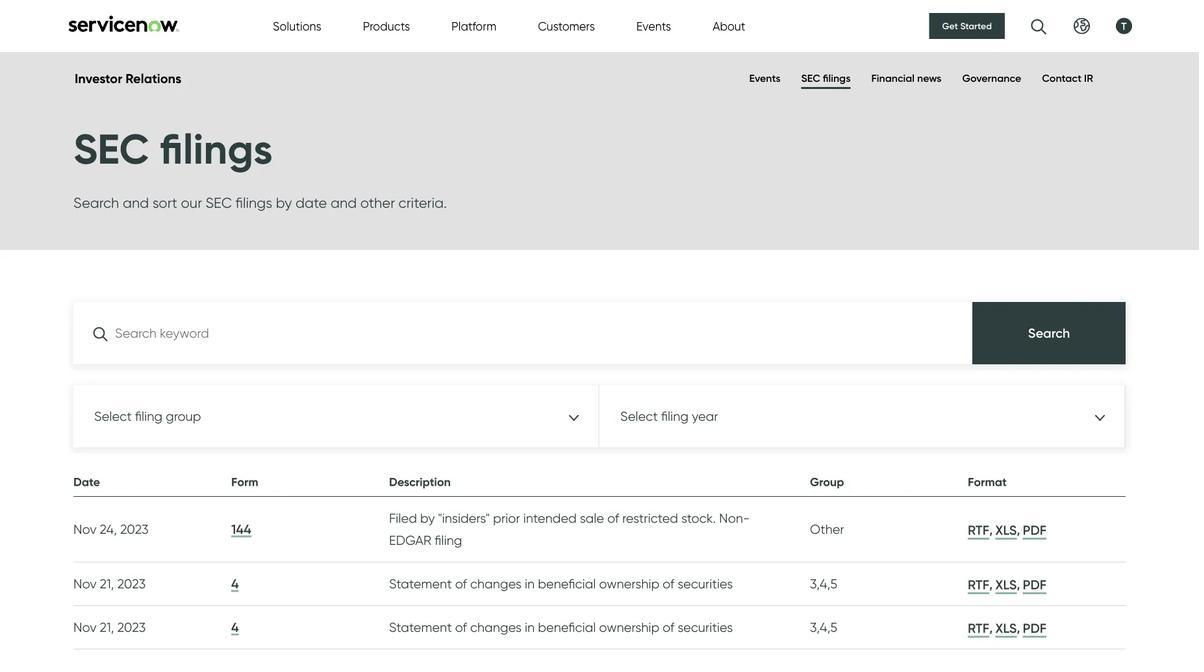 Task type: locate. For each thing, give the bounding box(es) containing it.
contact ir link
[[1043, 69, 1094, 87]]

1 and from the left
[[123, 194, 149, 211]]

search
[[73, 194, 119, 211]]

0 vertical spatial sec
[[802, 72, 821, 84]]

platform button
[[452, 17, 497, 35]]

customers button
[[538, 17, 595, 35]]

about
[[713, 19, 746, 33]]

sec filings right events link
[[802, 72, 851, 84]]

filings up our at the left
[[160, 123, 273, 175]]

our
[[181, 194, 202, 211]]

events for events popup button
[[637, 19, 671, 33]]

2 vertical spatial sec
[[206, 194, 232, 211]]

sec up search
[[73, 123, 150, 175]]

1 vertical spatial events
[[750, 72, 781, 84]]

and right date
[[331, 194, 357, 211]]

products
[[363, 19, 410, 33]]

filings left the by
[[236, 194, 272, 211]]

0 horizontal spatial and
[[123, 194, 149, 211]]

sec filings up sort
[[73, 123, 273, 175]]

customers
[[538, 19, 595, 33]]

0 horizontal spatial sec
[[73, 123, 150, 175]]

filings left financial
[[823, 72, 851, 84]]

and
[[123, 194, 149, 211], [331, 194, 357, 211]]

0 vertical spatial events
[[637, 19, 671, 33]]

search and sort our sec filings by date and other criteria.
[[73, 194, 447, 211]]

0 vertical spatial filings
[[823, 72, 851, 84]]

other
[[360, 194, 395, 211]]

sec filings link
[[802, 69, 851, 89]]

events button
[[637, 17, 671, 35]]

0 horizontal spatial events
[[637, 19, 671, 33]]

events
[[637, 19, 671, 33], [750, 72, 781, 84]]

filings
[[823, 72, 851, 84], [160, 123, 273, 175], [236, 194, 272, 211]]

0 horizontal spatial sec filings
[[73, 123, 273, 175]]

sec right our at the left
[[206, 194, 232, 211]]

1 horizontal spatial and
[[331, 194, 357, 211]]

and left sort
[[123, 194, 149, 211]]

2 horizontal spatial sec
[[802, 72, 821, 84]]

sec filings
[[802, 72, 851, 84], [73, 123, 273, 175]]

1 vertical spatial sec
[[73, 123, 150, 175]]

events link
[[750, 69, 781, 87]]

0 vertical spatial sec filings
[[802, 72, 851, 84]]

sec
[[802, 72, 821, 84], [73, 123, 150, 175], [206, 194, 232, 211]]

get started link
[[930, 13, 1005, 39]]

get started
[[943, 20, 992, 32]]

sec right events link
[[802, 72, 821, 84]]

started
[[961, 20, 992, 32]]

1 horizontal spatial sec filings
[[802, 72, 851, 84]]

1 horizontal spatial events
[[750, 72, 781, 84]]

contact ir
[[1043, 72, 1094, 84]]

investor
[[75, 70, 122, 87]]



Task type: describe. For each thing, give the bounding box(es) containing it.
contact
[[1043, 72, 1082, 84]]

solutions
[[273, 19, 322, 33]]

1 vertical spatial filings
[[160, 123, 273, 175]]

criteria.
[[399, 194, 447, 211]]

platform
[[452, 19, 497, 33]]

governance
[[963, 72, 1022, 84]]

products button
[[363, 17, 410, 35]]

about button
[[713, 17, 746, 35]]

financial news link
[[872, 69, 942, 87]]

1 horizontal spatial sec
[[206, 194, 232, 211]]

sort
[[153, 194, 177, 211]]

investor relations link
[[75, 70, 182, 87]]

2 vertical spatial filings
[[236, 194, 272, 211]]

filings inside sec filings link
[[823, 72, 851, 84]]

1 vertical spatial sec filings
[[73, 123, 273, 175]]

relations
[[126, 70, 182, 87]]

solutions button
[[273, 17, 322, 35]]

get
[[943, 20, 959, 32]]

financial
[[872, 72, 915, 84]]

date
[[296, 194, 327, 211]]

governance link
[[963, 69, 1022, 87]]

ir
[[1085, 72, 1094, 84]]

servicenow image
[[67, 15, 181, 32]]

investor relations
[[75, 70, 182, 87]]

events for events link
[[750, 72, 781, 84]]

by
[[276, 194, 292, 211]]

2 and from the left
[[331, 194, 357, 211]]

financial news
[[872, 72, 942, 84]]

news
[[918, 72, 942, 84]]



Task type: vqa. For each thing, say whether or not it's contained in the screenshot.
"was"
no



